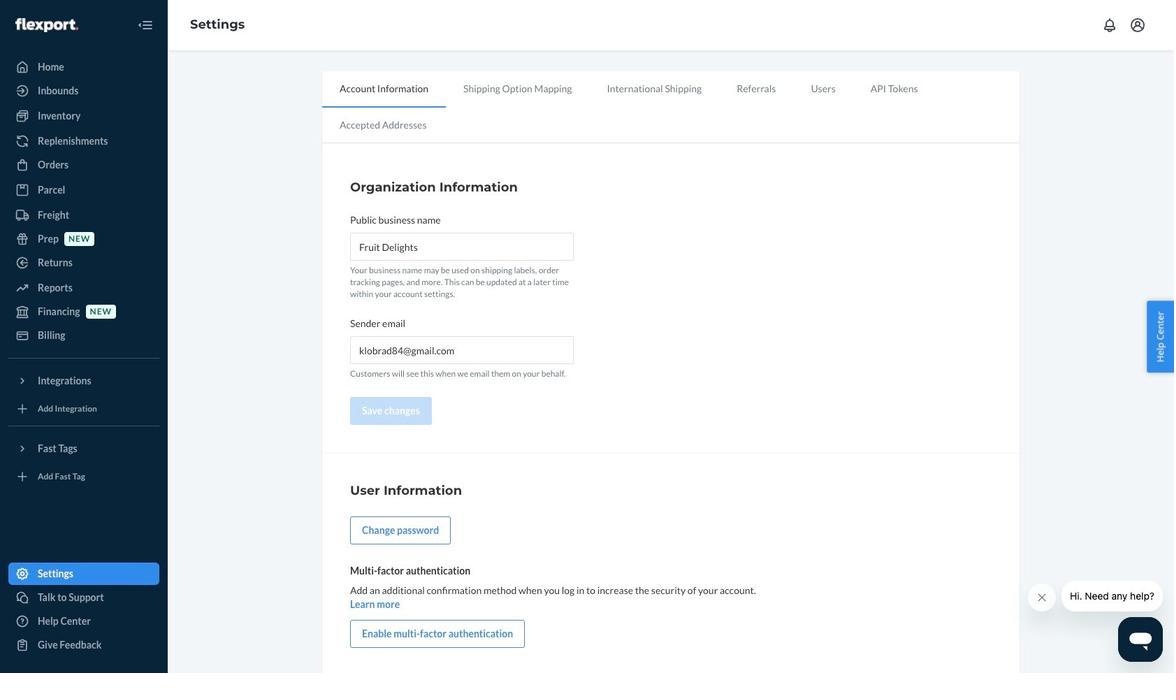 Task type: locate. For each thing, give the bounding box(es) containing it.
tab
[[322, 71, 446, 108], [446, 71, 589, 106], [589, 71, 719, 106], [719, 71, 793, 106], [793, 71, 853, 106], [853, 71, 935, 106], [322, 108, 444, 143]]

flexport logo image
[[15, 18, 78, 32]]

open account menu image
[[1129, 17, 1146, 34]]

close navigation image
[[137, 17, 154, 34]]

tab list
[[322, 71, 1020, 143]]

Email address email field
[[350, 336, 574, 364]]



Task type: vqa. For each thing, say whether or not it's contained in the screenshot.
tab list at the top of the page
yes



Task type: describe. For each thing, give the bounding box(es) containing it.
Business name text field
[[350, 233, 574, 261]]

open notifications image
[[1101, 17, 1118, 34]]



